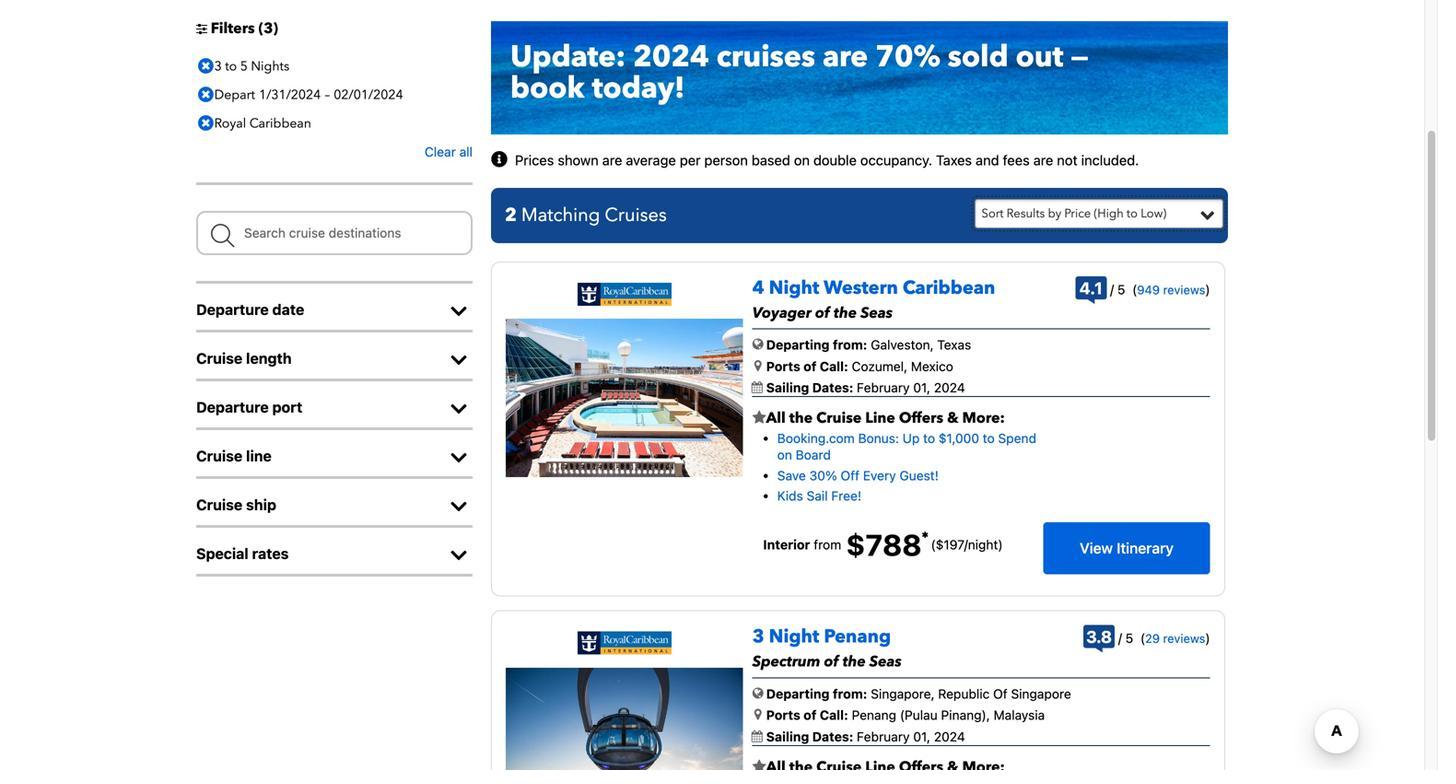 Task type: vqa. For each thing, say whether or not it's contained in the screenshot.
top Departure
yes



Task type: describe. For each thing, give the bounding box(es) containing it.
$788
[[846, 528, 922, 563]]

depart 1/31/2024 – 02/01/2024
[[214, 86, 403, 103]]

prices shown are average per person based on double occupancy. taxes and fees are not included. element
[[515, 152, 1139, 168]]

cozumel, mexico
[[852, 359, 953, 374]]

clear all
[[425, 144, 473, 159]]

departing from: galveston, texas
[[766, 337, 971, 353]]

2 matching cruises
[[505, 203, 667, 228]]

chevron down image for departure port
[[445, 400, 473, 418]]

calendar image for 4 night western caribbean
[[752, 381, 763, 393]]

based
[[752, 152, 790, 168]]

0 horizontal spatial (
[[259, 18, 264, 39]]

person
[[704, 152, 748, 168]]

by
[[1048, 205, 1061, 222]]

all
[[766, 408, 786, 429]]

cruise for cruise length
[[196, 349, 243, 367]]

) for 4 night western caribbean
[[1205, 282, 1210, 297]]

occupancy.
[[860, 152, 932, 168]]

update:
[[510, 37, 626, 77]]

royal caribbean
[[214, 115, 311, 132]]

0 horizontal spatial /
[[964, 537, 968, 552]]

bonus:
[[858, 431, 899, 446]]

asterisk image
[[922, 531, 929, 539]]

guest!
[[900, 468, 939, 483]]

filters ( 3 )
[[211, 18, 278, 39]]

of down voyager
[[804, 359, 817, 374]]

view
[[1080, 539, 1113, 557]]

malaysia
[[994, 708, 1045, 723]]

(pulau
[[900, 708, 938, 723]]

cruises
[[605, 203, 667, 228]]

penang (pulau pinang), malaysia
[[852, 708, 1045, 723]]

matching
[[521, 203, 600, 228]]

chevron down image for cruise ship
[[445, 497, 473, 516]]

sailing for 3 night penang
[[766, 729, 809, 744]]

dates: for 4 night western caribbean
[[812, 380, 854, 395]]

($197
[[931, 537, 964, 552]]

949
[[1137, 283, 1160, 296]]

pinang),
[[941, 708, 990, 723]]

february for 3 night penang
[[857, 729, 910, 744]]

&
[[947, 408, 959, 429]]

/ for 4 night western caribbean
[[1110, 282, 1114, 297]]

low)
[[1141, 205, 1166, 222]]

2 horizontal spatial are
[[1033, 152, 1053, 168]]

western
[[824, 275, 898, 301]]

special rates
[[196, 545, 289, 562]]

interior from $788
[[763, 528, 922, 563]]

ports of call: for 3 night penang
[[766, 708, 848, 723]]

sailing dates: for 4 night western caribbean
[[766, 380, 857, 395]]

special
[[196, 545, 248, 562]]

price
[[1064, 205, 1091, 222]]

departing for 3 night penang
[[766, 686, 830, 701]]

5 for 3 night penang
[[1126, 631, 1133, 646]]

voyager of the seas image
[[506, 319, 743, 477]]

per
[[680, 152, 701, 168]]

chevron down image for special rates
[[445, 546, 473, 565]]

taxes
[[936, 152, 972, 168]]

from: for 4 night western caribbean
[[833, 337, 867, 353]]

chevron down image for cruise length
[[445, 351, 473, 369]]

$1,000
[[939, 431, 979, 446]]

map marker image for 4 night western caribbean
[[754, 359, 762, 372]]

date
[[272, 301, 304, 318]]

prices
[[515, 152, 554, 168]]

from: for 3 night penang
[[833, 686, 867, 701]]

2024 for 4 night western caribbean
[[934, 380, 965, 395]]

3 for to
[[214, 57, 222, 75]]

penang inside 3 night penang spectrum of the seas
[[824, 624, 891, 650]]

30%
[[809, 468, 837, 483]]

sliders image
[[196, 22, 207, 35]]

ports for 3 night penang
[[766, 708, 800, 723]]

/ for 3 night penang
[[1118, 631, 1122, 646]]

to up depart
[[225, 57, 237, 75]]

3 to 5 nights link
[[193, 53, 295, 80]]

seas inside 3 night penang spectrum of the seas
[[869, 652, 902, 672]]

2 times circle image from the top
[[193, 81, 218, 108]]

of inside 4 night western caribbean voyager of the seas
[[815, 303, 830, 323]]

cruise length
[[196, 349, 292, 367]]

departure date
[[196, 301, 304, 318]]

ship
[[246, 496, 276, 513]]

3 night penang spectrum of the seas
[[752, 624, 902, 672]]

are inside update: 2024 cruises are 70% sold out — book today!
[[823, 37, 868, 77]]

to left low)
[[1127, 205, 1138, 222]]

(high
[[1094, 205, 1124, 222]]

clear
[[425, 144, 456, 159]]

night)
[[968, 537, 1003, 552]]

cruises
[[717, 37, 815, 77]]

fees
[[1003, 152, 1030, 168]]

reviews for 4 night western caribbean
[[1163, 283, 1205, 296]]

included.
[[1081, 152, 1139, 168]]

star image
[[752, 760, 766, 770]]

clear all link
[[425, 140, 473, 164]]

royal caribbean link
[[193, 110, 316, 137]]

70%
[[875, 37, 940, 77]]

call: for 4 night western caribbean
[[820, 359, 848, 374]]

3.8
[[1086, 627, 1112, 647]]

—
[[1071, 37, 1089, 77]]

from
[[814, 537, 841, 552]]

all the cruise line offers & more:
[[766, 408, 1005, 429]]

cruise line
[[196, 447, 272, 465]]

cruise ship
[[196, 496, 276, 513]]

1 vertical spatial penang
[[852, 708, 896, 723]]

5 inside "3 to 5 nights" link
[[240, 57, 248, 75]]

0 vertical spatial )
[[273, 18, 278, 39]]

cruise up booking.com
[[816, 408, 862, 429]]

sort results by price (high to low)
[[982, 205, 1166, 222]]

to right the up
[[923, 431, 935, 446]]

filters
[[211, 18, 255, 39]]

kids
[[777, 488, 803, 504]]

voyager
[[752, 303, 812, 323]]



Task type: locate. For each thing, give the bounding box(es) containing it.
1 map marker image from the top
[[754, 359, 762, 372]]

call: for 3 night penang
[[820, 708, 848, 723]]

2 call: from the top
[[820, 708, 848, 723]]

2 vertical spatial (
[[1140, 631, 1145, 646]]

seas inside 4 night western caribbean voyager of the seas
[[861, 303, 893, 323]]

2
[[505, 203, 517, 228]]

0 vertical spatial penang
[[824, 624, 891, 650]]

the up booking.com
[[789, 408, 813, 429]]

cruise for cruise line
[[196, 447, 243, 465]]

1 ports of call: from the top
[[766, 359, 848, 374]]

spectrum
[[752, 652, 820, 672]]

0 vertical spatial departure
[[196, 301, 269, 318]]

caribbean down 1/31/2024
[[249, 115, 311, 132]]

2 horizontal spatial (
[[1140, 631, 1145, 646]]

from:
[[833, 337, 867, 353], [833, 686, 867, 701]]

2 ports from the top
[[766, 708, 800, 723]]

times circle image down 'sliders' image
[[193, 53, 218, 80]]

rates
[[252, 545, 289, 562]]

0 vertical spatial chevron down image
[[445, 400, 473, 418]]

) right 29
[[1205, 631, 1210, 646]]

) inside 4.1 / 5 ( 949 reviews )
[[1205, 282, 1210, 297]]

penang
[[824, 624, 891, 650], [852, 708, 896, 723]]

spend
[[998, 431, 1036, 446]]

1 vertical spatial times circle image
[[193, 81, 218, 108]]

01, down 'mexico'
[[913, 380, 930, 395]]

0 vertical spatial ports of call:
[[766, 359, 848, 374]]

seas up 'singapore,'
[[869, 652, 902, 672]]

chevron down image
[[445, 302, 473, 320], [445, 351, 473, 369], [445, 449, 473, 467]]

3 up spectrum
[[752, 624, 764, 650]]

royal caribbean image
[[578, 283, 671, 306], [578, 632, 671, 655]]

on right based
[[794, 152, 810, 168]]

0 vertical spatial departing
[[766, 337, 830, 353]]

1 vertical spatial )
[[1205, 282, 1210, 297]]

more:
[[962, 408, 1005, 429]]

kids sail free! link
[[777, 488, 861, 504]]

0 vertical spatial from:
[[833, 337, 867, 353]]

2 vertical spatial 2024
[[934, 729, 965, 744]]

1 vertical spatial (
[[1132, 282, 1137, 297]]

ports of call: for 4 night western caribbean
[[766, 359, 848, 374]]

february down (pulau
[[857, 729, 910, 744]]

out
[[1016, 37, 1064, 77]]

night for penang
[[769, 624, 819, 650]]

1 vertical spatial calendar image
[[752, 730, 763, 742]]

2024
[[633, 37, 709, 77], [934, 380, 965, 395], [934, 729, 965, 744]]

royal caribbean image up spectrum of the seas image
[[578, 632, 671, 655]]

dates: for 3 night penang
[[812, 729, 854, 744]]

cruise
[[196, 349, 243, 367], [816, 408, 862, 429], [196, 447, 243, 465], [196, 496, 243, 513]]

departing down spectrum
[[766, 686, 830, 701]]

sailing dates: down spectrum
[[766, 729, 857, 744]]

sailing
[[766, 380, 809, 395], [766, 729, 809, 744]]

board
[[796, 447, 831, 463]]

book today!
[[510, 68, 685, 108]]

0 vertical spatial 2024
[[633, 37, 709, 77]]

0 vertical spatial /
[[1110, 282, 1114, 297]]

1 sailing dates: from the top
[[766, 380, 857, 395]]

1 01, from the top
[[913, 380, 930, 395]]

0 horizontal spatial are
[[602, 152, 622, 168]]

reviews right 949 in the right of the page
[[1163, 283, 1205, 296]]

2 vertical spatial 5
[[1126, 631, 1133, 646]]

ports up all
[[766, 359, 800, 374]]

1 vertical spatial royal caribbean image
[[578, 632, 671, 655]]

cruise for cruise ship
[[196, 496, 243, 513]]

all
[[459, 144, 473, 159]]

2 departing from the top
[[766, 686, 830, 701]]

1 february 01, 2024 from the top
[[857, 380, 965, 395]]

1 dates: from the top
[[812, 380, 854, 395]]

map marker image down globe icon
[[754, 359, 762, 372]]

royal
[[214, 115, 246, 132]]

0 vertical spatial reviews
[[1163, 283, 1205, 296]]

2024 inside update: 2024 cruises are 70% sold out — book today!
[[633, 37, 709, 77]]

night for western
[[769, 275, 819, 301]]

2024 for 3 night penang
[[934, 729, 965, 744]]

february 01, 2024 down (pulau
[[857, 729, 965, 744]]

( inside 4.1 / 5 ( 949 reviews )
[[1132, 282, 1137, 297]]

times circle image for royal
[[193, 110, 218, 137]]

( right 4.1
[[1132, 282, 1137, 297]]

of inside 3 night penang spectrum of the seas
[[824, 652, 839, 672]]

nights
[[251, 57, 289, 75]]

cruise left line
[[196, 447, 243, 465]]

1 vertical spatial map marker image
[[754, 708, 762, 721]]

chevron down image
[[445, 400, 473, 418], [445, 497, 473, 516], [445, 546, 473, 565]]

offers
[[899, 408, 943, 429]]

01, for 4 night western caribbean
[[913, 380, 930, 395]]

calendar image up star icon
[[752, 381, 763, 393]]

4 night western caribbean voyager of the seas
[[752, 275, 995, 323]]

1 vertical spatial 01,
[[913, 729, 930, 744]]

0 horizontal spatial 3
[[214, 57, 222, 75]]

free!
[[831, 488, 861, 504]]

1 vertical spatial night
[[769, 624, 819, 650]]

prices shown are average per person based on double occupancy. taxes and fees are not included.
[[515, 152, 1139, 168]]

5 for 4 night western caribbean
[[1117, 282, 1125, 297]]

0 vertical spatial the
[[834, 303, 857, 323]]

are left not
[[1033, 152, 1053, 168]]

departure
[[196, 301, 269, 318], [196, 398, 269, 416]]

mexico
[[911, 359, 953, 374]]

cozumel,
[[852, 359, 908, 374]]

949 reviews link
[[1137, 283, 1205, 296]]

booking.com bonus: up to $1,000 to spend on board save 30% off every guest! kids sail free!
[[777, 431, 1036, 504]]

1 vertical spatial on
[[777, 447, 792, 463]]

view itinerary
[[1080, 539, 1174, 557]]

1 vertical spatial caribbean
[[903, 275, 995, 301]]

/ inside 4.1 / 5 ( 949 reviews )
[[1110, 282, 1114, 297]]

2 night from the top
[[769, 624, 819, 650]]

2 vertical spatial chevron down image
[[445, 546, 473, 565]]

booking.com
[[777, 431, 855, 446]]

) up nights
[[273, 18, 278, 39]]

map marker image
[[754, 359, 762, 372], [754, 708, 762, 721]]

1 vertical spatial reviews
[[1163, 632, 1205, 645]]

1 vertical spatial 2024
[[934, 380, 965, 395]]

reviews inside 3.8 / 5 ( 29 reviews )
[[1163, 632, 1205, 645]]

not
[[1057, 152, 1078, 168]]

0 vertical spatial seas
[[861, 303, 893, 323]]

to down more:
[[983, 431, 995, 446]]

reviews for 3 night penang
[[1163, 632, 1205, 645]]

of
[[993, 686, 1008, 701]]

1 vertical spatial ports of call:
[[766, 708, 848, 723]]

1 vertical spatial sailing
[[766, 729, 809, 744]]

02/01/2024
[[334, 86, 403, 103]]

4
[[752, 275, 764, 301]]

4.1 / 5 ( 949 reviews )
[[1079, 278, 1210, 298]]

0 vertical spatial call:
[[820, 359, 848, 374]]

departure up cruise length
[[196, 301, 269, 318]]

/ inside 3.8 / 5 ( 29 reviews )
[[1118, 631, 1122, 646]]

1 horizontal spatial /
[[1110, 282, 1114, 297]]

2 01, from the top
[[913, 729, 930, 744]]

globe image
[[752, 687, 764, 700]]

chevron down image for departure date
[[445, 302, 473, 320]]

5 inside 4.1 / 5 ( 949 reviews )
[[1117, 282, 1125, 297]]

on for board
[[777, 447, 792, 463]]

( right 3.8
[[1140, 631, 1145, 646]]

2 reviews from the top
[[1163, 632, 1205, 645]]

royal caribbean image down the cruises
[[578, 283, 671, 306]]

1 vertical spatial dates:
[[812, 729, 854, 744]]

info label image
[[491, 151, 511, 169]]

dates: down cozumel,
[[812, 380, 854, 395]]

) right 949 in the right of the page
[[1205, 282, 1210, 297]]

caribbean up the texas
[[903, 275, 995, 301]]

5 left 29
[[1126, 631, 1133, 646]]

1 chevron down image from the top
[[445, 302, 473, 320]]

1 times circle image from the top
[[193, 53, 218, 80]]

1 vertical spatial call:
[[820, 708, 848, 723]]

0 vertical spatial map marker image
[[754, 359, 762, 372]]

are left '70%'
[[823, 37, 868, 77]]

length
[[246, 349, 292, 367]]

singapore,
[[871, 686, 935, 701]]

1 reviews from the top
[[1163, 283, 1205, 296]]

call: down departing from: galveston, texas
[[820, 359, 848, 374]]

1 departing from the top
[[766, 337, 830, 353]]

3 times circle image from the top
[[193, 110, 218, 137]]

are right 'shown'
[[602, 152, 622, 168]]

( for 3 night penang
[[1140, 631, 1145, 646]]

sailing dates: up all
[[766, 380, 857, 395]]

call:
[[820, 359, 848, 374], [820, 708, 848, 723]]

penang down 'singapore,'
[[852, 708, 896, 723]]

2 vertical spatial chevron down image
[[445, 449, 473, 467]]

/ right 4.1
[[1110, 282, 1114, 297]]

None field
[[196, 211, 473, 255]]

of right spectrum
[[824, 652, 839, 672]]

from: down 3 night penang spectrum of the seas on the right bottom
[[833, 686, 867, 701]]

february
[[857, 380, 910, 395], [857, 729, 910, 744]]

3 chevron down image from the top
[[445, 546, 473, 565]]

2 calendar image from the top
[[752, 730, 763, 742]]

2 february 01, 2024 from the top
[[857, 729, 965, 744]]

sailing down spectrum
[[766, 729, 809, 744]]

of down spectrum
[[804, 708, 817, 723]]

line
[[865, 408, 895, 429]]

1 vertical spatial february
[[857, 729, 910, 744]]

/ right 3.8
[[1118, 631, 1122, 646]]

01, down (pulau
[[913, 729, 930, 744]]

on for double
[[794, 152, 810, 168]]

1 vertical spatial the
[[789, 408, 813, 429]]

5 inside 3.8 / 5 ( 29 reviews )
[[1126, 631, 1133, 646]]

view itinerary link
[[1043, 522, 1210, 574]]

3 for night
[[752, 624, 764, 650]]

0 horizontal spatial caribbean
[[249, 115, 311, 132]]

map marker image for 3 night penang
[[754, 708, 762, 721]]

the right spectrum
[[843, 652, 866, 672]]

1 vertical spatial chevron down image
[[445, 351, 473, 369]]

of right voyager
[[815, 303, 830, 323]]

1 chevron down image from the top
[[445, 400, 473, 418]]

2 sailing dates: from the top
[[766, 729, 857, 744]]

sailing dates:
[[766, 380, 857, 395], [766, 729, 857, 744]]

chevron down image for cruise line
[[445, 449, 473, 467]]

2 horizontal spatial 3
[[752, 624, 764, 650]]

ports of call: down voyager
[[766, 359, 848, 374]]

seas down western on the right top of page
[[861, 303, 893, 323]]

1 vertical spatial february 01, 2024
[[857, 729, 965, 744]]

3.8 / 5 ( 29 reviews )
[[1086, 627, 1210, 647]]

1 horizontal spatial 3
[[264, 18, 273, 39]]

0 vertical spatial dates:
[[812, 380, 854, 395]]

0 horizontal spatial on
[[777, 447, 792, 463]]

1 royal caribbean image from the top
[[578, 283, 671, 306]]

update: 2024 cruises are 70% sold out — book today!
[[510, 37, 1089, 108]]

cruise left the length
[[196, 349, 243, 367]]

1 vertical spatial /
[[964, 537, 968, 552]]

2 chevron down image from the top
[[445, 497, 473, 516]]

calendar image
[[752, 381, 763, 393], [752, 730, 763, 742]]

sailing up all
[[766, 380, 809, 395]]

1 horizontal spatial on
[[794, 152, 810, 168]]

royal caribbean image for 3 night penang
[[578, 632, 671, 655]]

royal caribbean image for 4 night western caribbean
[[578, 283, 671, 306]]

night inside 4 night western caribbean voyager of the seas
[[769, 275, 819, 301]]

2 sailing from the top
[[766, 729, 809, 744]]

1 vertical spatial 3
[[214, 57, 222, 75]]

average
[[626, 152, 676, 168]]

february 01, 2024 for 3 night penang
[[857, 729, 965, 744]]

on up save on the right bottom of page
[[777, 447, 792, 463]]

calendar image for 3 night penang
[[752, 730, 763, 742]]

sail
[[807, 488, 828, 504]]

1 vertical spatial departing
[[766, 686, 830, 701]]

2 chevron down image from the top
[[445, 351, 473, 369]]

( right filters
[[259, 18, 264, 39]]

1/31/2024
[[259, 86, 321, 103]]

2 horizontal spatial /
[[1118, 631, 1122, 646]]

2 from: from the top
[[833, 686, 867, 701]]

2 map marker image from the top
[[754, 708, 762, 721]]

globe image
[[752, 338, 764, 351]]

3
[[264, 18, 273, 39], [214, 57, 222, 75], [752, 624, 764, 650]]

1 february from the top
[[857, 380, 910, 395]]

0 vertical spatial chevron down image
[[445, 302, 473, 320]]

( inside 3.8 / 5 ( 29 reviews )
[[1140, 631, 1145, 646]]

from: up cozumel,
[[833, 337, 867, 353]]

2 vertical spatial )
[[1205, 631, 1210, 646]]

0 vertical spatial on
[[794, 152, 810, 168]]

2 vertical spatial times circle image
[[193, 110, 218, 137]]

booking.com bonus: up to $1,000 to spend on board link
[[777, 431, 1036, 463]]

shown
[[558, 152, 599, 168]]

0 vertical spatial february
[[857, 380, 910, 395]]

1 vertical spatial from:
[[833, 686, 867, 701]]

penang up 'singapore,'
[[824, 624, 891, 650]]

1 vertical spatial ports
[[766, 708, 800, 723]]

departing
[[766, 337, 830, 353], [766, 686, 830, 701]]

0 vertical spatial calendar image
[[752, 381, 763, 393]]

off
[[841, 468, 860, 483]]

2 royal caribbean image from the top
[[578, 632, 671, 655]]

( for 4 night western caribbean
[[1132, 282, 1137, 297]]

1 vertical spatial 5
[[1117, 282, 1125, 297]]

the down western on the right top of page
[[834, 303, 857, 323]]

up
[[903, 431, 920, 446]]

1 calendar image from the top
[[752, 381, 763, 393]]

double
[[813, 152, 857, 168]]

times circle image up royal
[[193, 81, 218, 108]]

1 call: from the top
[[820, 359, 848, 374]]

ports of call: down spectrum
[[766, 708, 848, 723]]

0 vertical spatial royal caribbean image
[[578, 283, 671, 306]]

the inside 4 night western caribbean voyager of the seas
[[834, 303, 857, 323]]

1 vertical spatial seas
[[869, 652, 902, 672]]

Search cruise destinations text field
[[196, 211, 473, 255]]

february 01, 2024 down cozumel, mexico
[[857, 380, 965, 395]]

0 vertical spatial sailing dates:
[[766, 380, 857, 395]]

depart
[[214, 86, 255, 103]]

0 vertical spatial 3
[[264, 18, 273, 39]]

/ right asterisk image
[[964, 537, 968, 552]]

3 to 5 nights
[[214, 57, 289, 75]]

interior
[[763, 537, 810, 552]]

republic
[[938, 686, 990, 701]]

4.1
[[1079, 278, 1103, 298]]

night up voyager
[[769, 275, 819, 301]]

1 ports from the top
[[766, 359, 800, 374]]

spectrum of the seas image
[[506, 668, 743, 770]]

) for 3 night penang
[[1205, 631, 1210, 646]]

departure for departure date
[[196, 301, 269, 318]]

of
[[815, 303, 830, 323], [804, 359, 817, 374], [824, 652, 839, 672], [804, 708, 817, 723]]

dates: down spectrum
[[812, 729, 854, 744]]

3 chevron down image from the top
[[445, 449, 473, 467]]

1 departure from the top
[[196, 301, 269, 318]]

3 inside 3 night penang spectrum of the seas
[[752, 624, 764, 650]]

1 vertical spatial departure
[[196, 398, 269, 416]]

0 vertical spatial 5
[[240, 57, 248, 75]]

sailing dates: for 3 night penang
[[766, 729, 857, 744]]

reviews right 29
[[1163, 632, 1205, 645]]

0 vertical spatial (
[[259, 18, 264, 39]]

the inside 3 night penang spectrum of the seas
[[843, 652, 866, 672]]

results
[[1007, 205, 1045, 222]]

ports for 4 night western caribbean
[[766, 359, 800, 374]]

ports down spectrum
[[766, 708, 800, 723]]

caribbean
[[249, 115, 311, 132], [903, 275, 995, 301]]

singapore
[[1011, 686, 1071, 701]]

1 vertical spatial sailing dates:
[[766, 729, 857, 744]]

2 february from the top
[[857, 729, 910, 744]]

itinerary
[[1117, 539, 1174, 557]]

and
[[976, 152, 999, 168]]

1 horizontal spatial caribbean
[[903, 275, 995, 301]]

0 vertical spatial ports
[[766, 359, 800, 374]]

01, for 3 night penang
[[913, 729, 930, 744]]

departing from: singapore, republic of singapore
[[766, 686, 1071, 701]]

2 dates: from the top
[[812, 729, 854, 744]]

ports of call:
[[766, 359, 848, 374], [766, 708, 848, 723]]

night inside 3 night penang spectrum of the seas
[[769, 624, 819, 650]]

0 vertical spatial february 01, 2024
[[857, 380, 965, 395]]

departing down voyager
[[766, 337, 830, 353]]

ports
[[766, 359, 800, 374], [766, 708, 800, 723]]

1 horizontal spatial are
[[823, 37, 868, 77]]

departure up cruise line
[[196, 398, 269, 416]]

sailing for 4 night western caribbean
[[766, 380, 809, 395]]

1 from: from the top
[[833, 337, 867, 353]]

february 01, 2024 for 4 night western caribbean
[[857, 380, 965, 395]]

–
[[325, 86, 330, 103]]

2 vertical spatial the
[[843, 652, 866, 672]]

1 sailing from the top
[[766, 380, 809, 395]]

reviews inside 4.1 / 5 ( 949 reviews )
[[1163, 283, 1205, 296]]

times circle image down depart
[[193, 110, 218, 137]]

caribbean inside "link"
[[249, 115, 311, 132]]

2 vertical spatial 3
[[752, 624, 764, 650]]

0 vertical spatial night
[[769, 275, 819, 301]]

1 horizontal spatial (
[[1132, 282, 1137, 297]]

29
[[1145, 632, 1160, 645]]

0 vertical spatial times circle image
[[193, 53, 218, 80]]

5 left nights
[[240, 57, 248, 75]]

5 left 949 in the right of the page
[[1117, 282, 1125, 297]]

cruise left the ship
[[196, 496, 243, 513]]

map marker image down globe image
[[754, 708, 762, 721]]

departing for 4 night western caribbean
[[766, 337, 830, 353]]

february for 4 night western caribbean
[[857, 380, 910, 395]]

1 vertical spatial chevron down image
[[445, 497, 473, 516]]

star image
[[752, 411, 766, 425]]

call: down 3 night penang spectrum of the seas on the right bottom
[[820, 708, 848, 723]]

/
[[1110, 282, 1114, 297], [964, 537, 968, 552], [1118, 631, 1122, 646]]

caribbean inside 4 night western caribbean voyager of the seas
[[903, 275, 995, 301]]

0 vertical spatial sailing
[[766, 380, 809, 395]]

29 reviews link
[[1145, 632, 1205, 645]]

sold
[[948, 37, 1008, 77]]

) inside 3.8 / 5 ( 29 reviews )
[[1205, 631, 1210, 646]]

on
[[794, 152, 810, 168], [777, 447, 792, 463]]

3 right filters
[[264, 18, 273, 39]]

calendar image up star image
[[752, 730, 763, 742]]

0 vertical spatial caribbean
[[249, 115, 311, 132]]

1 night from the top
[[769, 275, 819, 301]]

save
[[777, 468, 806, 483]]

february down cozumel,
[[857, 380, 910, 395]]

times circle image for 3
[[193, 53, 218, 80]]

times circle image
[[193, 53, 218, 80], [193, 81, 218, 108], [193, 110, 218, 137]]

2 departure from the top
[[196, 398, 269, 416]]

night up spectrum
[[769, 624, 819, 650]]

departure for departure port
[[196, 398, 269, 416]]

2 ports of call: from the top
[[766, 708, 848, 723]]

on inside the 'booking.com bonus: up to $1,000 to spend on board save 30% off every guest! kids sail free!'
[[777, 447, 792, 463]]

0 vertical spatial 01,
[[913, 380, 930, 395]]

3 up depart
[[214, 57, 222, 75]]

port
[[272, 398, 302, 416]]

2 vertical spatial /
[[1118, 631, 1122, 646]]

every
[[863, 468, 896, 483]]



